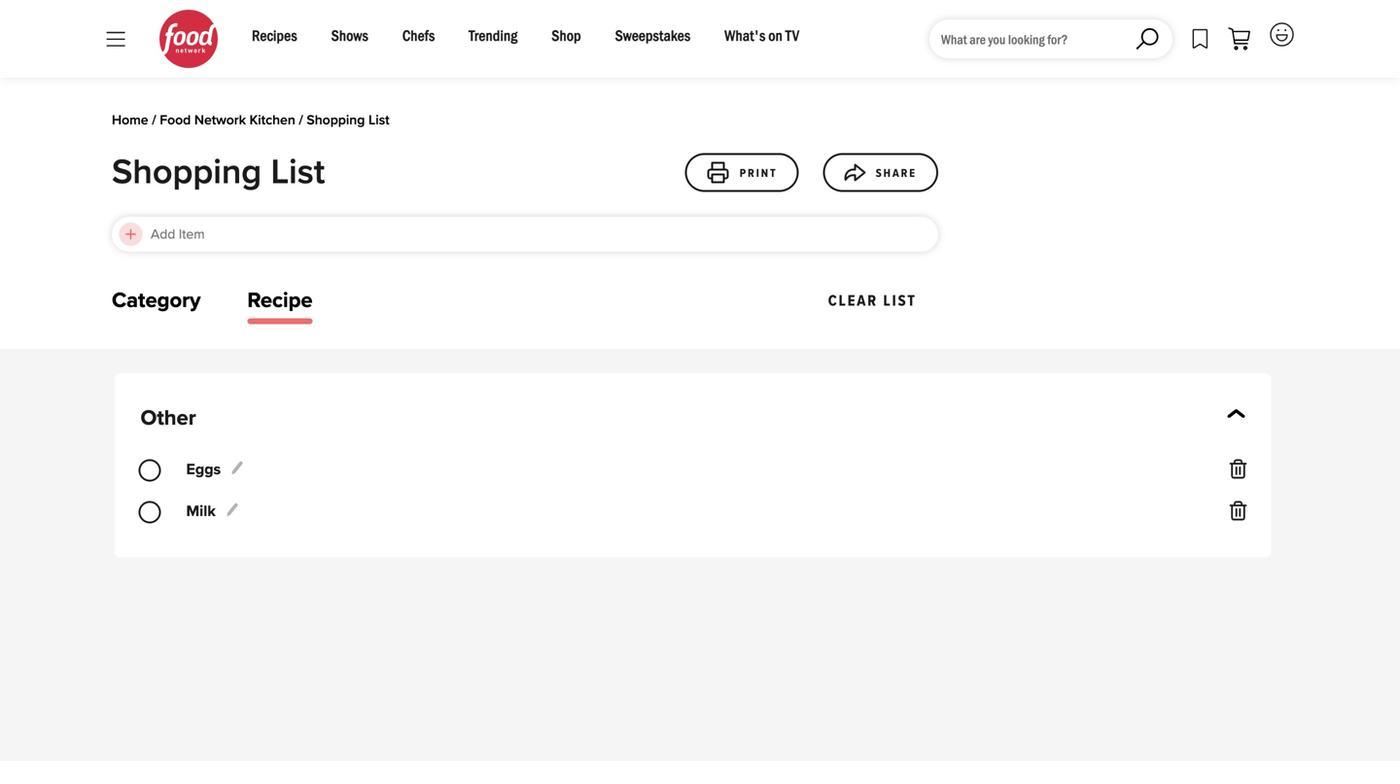 Task type: vqa. For each thing, say whether or not it's contained in the screenshot.
Checked ICON
no



Task type: locate. For each thing, give the bounding box(es) containing it.
shows button
[[314, 0, 385, 78]]

2 vertical spatial list
[[883, 291, 917, 311]]

shopping down food
[[112, 151, 262, 193]]

chefs button
[[385, 0, 452, 78]]

shows
[[331, 31, 368, 46]]

shopping list link
[[307, 112, 390, 128]]

clear list button
[[807, 281, 938, 320]]

eggs button
[[139, 459, 221, 482]]

eggs
[[186, 460, 221, 479]]

recipe
[[247, 288, 313, 313]]

list down "kitchen"
[[271, 151, 325, 193]]

add item image
[[119, 223, 142, 246]]

/ left food
[[152, 112, 156, 128]]

1 vertical spatial list
[[271, 151, 325, 193]]

0 vertical spatial list
[[368, 112, 390, 128]]

trending
[[469, 31, 517, 46]]

shopping list
[[112, 151, 325, 193]]

other
[[140, 405, 196, 431]]

check image
[[139, 501, 161, 523]]

shopping
[[307, 112, 365, 128], [112, 151, 262, 193]]

0 horizontal spatial /
[[152, 112, 156, 128]]

other button
[[139, 398, 1247, 435]]

1 horizontal spatial list
[[368, 112, 390, 128]]

2 horizontal spatial list
[[883, 291, 917, 311]]

chefs
[[402, 31, 435, 46]]

category tab
[[112, 276, 201, 325]]

saves image
[[1192, 28, 1209, 50]]

what's on tv button
[[707, 0, 816, 78]]

kitchen
[[249, 112, 295, 128]]

what's
[[724, 31, 765, 46]]

milk
[[186, 502, 216, 520]]

shop
[[551, 31, 581, 46]]

1 horizontal spatial /
[[299, 112, 303, 128]]

print
[[740, 166, 778, 181]]

shopping right "kitchen"
[[307, 112, 365, 128]]

recipe tab panel
[[114, 373, 1271, 557]]

recipes
[[252, 31, 297, 46]]

/
[[152, 112, 156, 128], [299, 112, 303, 128]]

print button
[[685, 153, 799, 192]]

category
[[112, 288, 201, 313]]

0 horizontal spatial list
[[271, 151, 325, 193]]

main menu image
[[106, 31, 125, 47]]

0 horizontal spatial shopping
[[112, 151, 262, 193]]

list down shows popup button
[[368, 112, 390, 128]]

list inside clear list popup button
[[883, 291, 917, 311]]

/ right "kitchen"
[[299, 112, 303, 128]]

0 vertical spatial shopping
[[307, 112, 365, 128]]

1 / from the left
[[152, 112, 156, 128]]

recipes button
[[235, 0, 314, 78]]

home
[[112, 112, 148, 128]]

recipe tab
[[247, 276, 313, 325]]

list for clear list
[[883, 291, 917, 311]]

list right clear at top right
[[883, 291, 917, 311]]

go to home page image
[[159, 10, 218, 68]]

list
[[368, 112, 390, 128], [271, 151, 325, 193], [883, 291, 917, 311]]

what's on tv
[[724, 31, 799, 46]]

1 vertical spatial shopping
[[112, 151, 262, 193]]

share
[[876, 166, 917, 181]]



Task type: describe. For each thing, give the bounding box(es) containing it.
food
[[160, 112, 191, 128]]

clear
[[828, 291, 878, 311]]

shopping list image
[[1228, 27, 1250, 51]]

food network kitchen link
[[160, 112, 295, 128]]

milk button
[[139, 501, 216, 523]]

home link
[[112, 112, 148, 128]]

edit milk image
[[225, 503, 239, 519]]

home / food network kitchen / shopping list
[[112, 112, 390, 128]]

submit site search image
[[1136, 28, 1158, 50]]

clear list
[[828, 291, 917, 311]]

delete milk image
[[1229, 501, 1247, 520]]

sweepstakes button
[[598, 0, 707, 78]]

shop button
[[534, 0, 598, 78]]

sweepstakes
[[615, 31, 690, 46]]

site search input text field
[[929, 19, 1173, 58]]

1 horizontal spatial shopping
[[307, 112, 365, 128]]

on
[[768, 31, 783, 46]]

Add Item text field
[[112, 217, 938, 252]]

edit eggs image
[[231, 461, 244, 477]]

list for shopping list
[[271, 151, 325, 193]]

tv
[[785, 31, 799, 46]]

trending button
[[452, 0, 534, 78]]

network
[[194, 112, 246, 128]]

share button
[[823, 153, 938, 192]]

check image
[[139, 459, 161, 482]]

2 / from the left
[[299, 112, 303, 128]]

user profile menu image
[[1270, 23, 1294, 47]]

delete eggs image
[[1229, 459, 1247, 479]]



